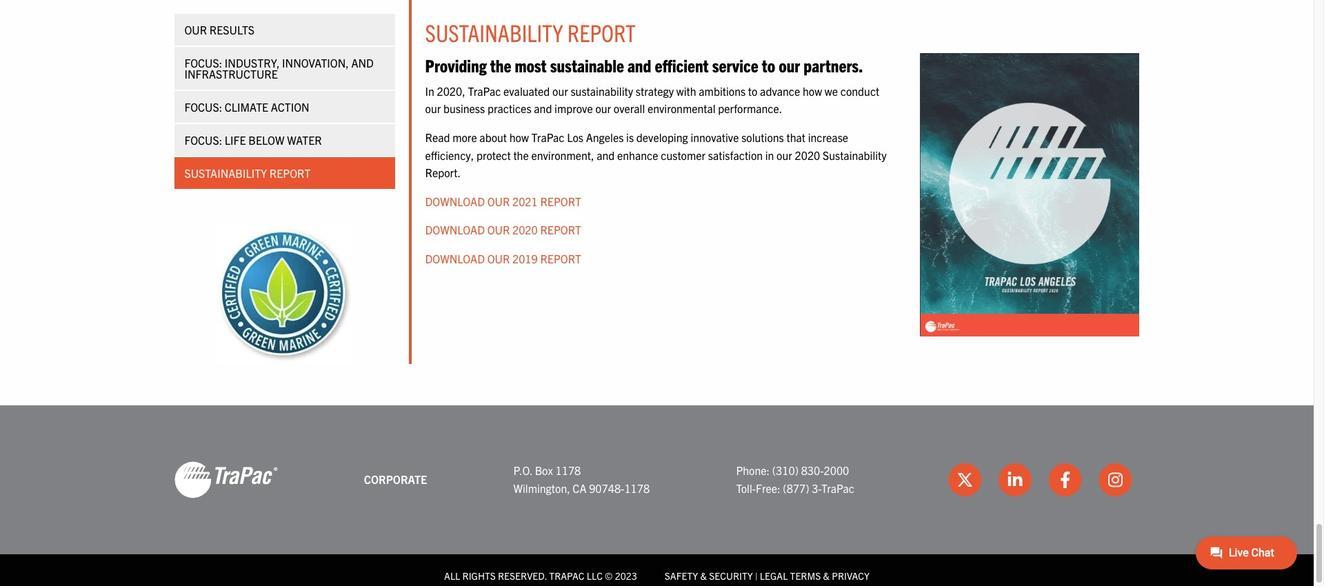 Task type: vqa. For each thing, say whether or not it's contained in the screenshot.
service
yes



Task type: describe. For each thing, give the bounding box(es) containing it.
report for download our 2019 report
[[540, 252, 581, 265]]

focus: industry, innovation, and infrastructure link
[[174, 47, 395, 90]]

read
[[425, 130, 450, 144]]

0 vertical spatial 1178
[[555, 463, 581, 477]]

2000
[[824, 463, 849, 477]]

to inside in 2020, trapac evaluated our sustainability strategy with ambitions to advance how we conduct our business practices and improve our overall environmental performance.
[[748, 84, 757, 98]]

our inside read more about how trapac los angeles is developing innovative solutions that increase efficiency, protect the environment, and enhance customer satisfaction in our 2020 sustainability report.
[[777, 148, 792, 162]]

read more about how trapac los angeles is developing innovative solutions that increase efficiency, protect the environment, and enhance customer satisfaction in our 2020 sustainability report.
[[425, 130, 887, 179]]

and for sustainability
[[534, 102, 552, 115]]

ambitions
[[699, 84, 746, 98]]

p.o. box 1178 wilmington, ca 90748-1178
[[513, 463, 650, 495]]

report up sustainable
[[567, 17, 636, 47]]

legal
[[760, 569, 788, 582]]

report for download our 2021 report
[[540, 194, 581, 208]]

footer containing p.o. box 1178
[[0, 405, 1314, 586]]

trapac
[[549, 569, 584, 582]]

trapac inside phone: (310) 830-2000 toll-free: (877) 3-trapac
[[821, 481, 854, 495]]

legal terms & privacy link
[[760, 569, 870, 582]]

ca
[[573, 481, 586, 495]]

sustainability report inside sustainability report link
[[184, 166, 311, 180]]

download our 2019 report
[[425, 252, 581, 265]]

2023
[[615, 569, 637, 582]]

our down the sustainability
[[595, 102, 611, 115]]

improve
[[554, 102, 593, 115]]

and for los
[[597, 148, 615, 162]]

1 & from the left
[[700, 569, 707, 582]]

|
[[755, 569, 758, 582]]

focus: life below water
[[184, 133, 322, 147]]

our up improve
[[552, 84, 568, 98]]

reserved.
[[498, 569, 547, 582]]

in
[[765, 148, 774, 162]]

0 vertical spatial sustainability report
[[425, 17, 636, 47]]

service
[[712, 54, 758, 76]]

report down focus: life below water link
[[269, 166, 311, 180]]

that
[[786, 130, 805, 144]]

industry,
[[225, 56, 280, 70]]

providing
[[425, 54, 487, 76]]

download for download our 2020 report
[[425, 223, 485, 237]]

box
[[535, 463, 553, 477]]

conduct
[[840, 84, 879, 98]]

los
[[567, 130, 583, 144]]

performance.
[[718, 102, 782, 115]]

(877)
[[783, 481, 809, 495]]

830-
[[801, 463, 824, 477]]

0 vertical spatial to
[[762, 54, 775, 76]]

2021
[[512, 194, 538, 208]]

partners.
[[804, 54, 863, 76]]

focus: for focus: industry, innovation, and infrastructure
[[184, 56, 222, 70]]

practices
[[487, 102, 531, 115]]

business
[[443, 102, 485, 115]]

safety & security link
[[665, 569, 753, 582]]

1 vertical spatial 2020
[[512, 223, 538, 237]]

innovation,
[[282, 56, 349, 70]]

terms
[[790, 569, 821, 582]]

privacy
[[832, 569, 870, 582]]

download our 2020 report
[[425, 223, 581, 237]]

focus: climate action
[[184, 100, 309, 114]]

focus: industry, innovation, and infrastructure
[[184, 56, 374, 81]]

customer
[[661, 148, 706, 162]]

0 horizontal spatial the
[[490, 54, 511, 76]]

in 2020, trapac evaluated our sustainability strategy with ambitions to advance how we conduct our business practices and improve our overall environmental performance.
[[425, 84, 879, 115]]

safety & security | legal terms & privacy
[[665, 569, 870, 582]]

infrastructure
[[184, 67, 278, 81]]

corporate image
[[174, 460, 278, 499]]

the inside read more about how trapac los angeles is developing innovative solutions that increase efficiency, protect the environment, and enhance customer satisfaction in our 2020 sustainability report.
[[513, 148, 529, 162]]

how inside in 2020, trapac evaluated our sustainability strategy with ambitions to advance how we conduct our business practices and improve our overall environmental performance.
[[803, 84, 822, 98]]

protect
[[476, 148, 511, 162]]

below
[[248, 133, 284, 147]]

strategy
[[636, 84, 674, 98]]

our results
[[184, 23, 255, 37]]

most
[[515, 54, 547, 76]]

trapac inside read more about how trapac los angeles is developing innovative solutions that increase efficiency, protect the environment, and enhance customer satisfaction in our 2020 sustainability report.
[[531, 130, 564, 144]]

environment,
[[531, 148, 594, 162]]

focus: for focus: climate action
[[184, 100, 222, 114]]

download our 2020 report link
[[425, 223, 581, 237]]

download for download our 2019 report
[[425, 252, 485, 265]]

our for download our 2021 report
[[487, 194, 510, 208]]

toll-
[[736, 481, 756, 495]]

report.
[[425, 166, 461, 179]]

our results link
[[174, 14, 395, 46]]

safety
[[665, 569, 698, 582]]

rights
[[462, 569, 496, 582]]

overall
[[614, 102, 645, 115]]

environmental
[[647, 102, 716, 115]]

action
[[271, 100, 309, 114]]

©
[[605, 569, 613, 582]]



Task type: locate. For each thing, give the bounding box(es) containing it.
0 horizontal spatial 2020
[[512, 223, 538, 237]]

(310)
[[772, 463, 799, 477]]

evaluated
[[503, 84, 550, 98]]

report right 2021
[[540, 194, 581, 208]]

download
[[425, 194, 485, 208], [425, 223, 485, 237], [425, 252, 485, 265]]

report right "2019"
[[540, 252, 581, 265]]

2 horizontal spatial and
[[627, 54, 651, 76]]

1 vertical spatial the
[[513, 148, 529, 162]]

and inside read more about how trapac los angeles is developing innovative solutions that increase efficiency, protect the environment, and enhance customer satisfaction in our 2020 sustainability report.
[[597, 148, 615, 162]]

1 vertical spatial how
[[509, 130, 529, 144]]

more
[[452, 130, 477, 144]]

focus: life below water link
[[174, 124, 395, 156]]

0 vertical spatial focus:
[[184, 56, 222, 70]]

0 vertical spatial trapac
[[468, 84, 501, 98]]

1 vertical spatial 1178
[[624, 481, 650, 495]]

focus: climate action link
[[174, 91, 395, 123]]

how left we
[[803, 84, 822, 98]]

our left results on the top left
[[184, 23, 207, 37]]

2020 inside read more about how trapac los angeles is developing innovative solutions that increase efficiency, protect the environment, and enhance customer satisfaction in our 2020 sustainability report.
[[795, 148, 820, 162]]

angeles
[[586, 130, 624, 144]]

the right the protect at the top left of page
[[513, 148, 529, 162]]

1 vertical spatial sustainability
[[184, 166, 267, 180]]

1 horizontal spatial 1178
[[624, 481, 650, 495]]

1 vertical spatial download
[[425, 223, 485, 237]]

2020,
[[437, 84, 465, 98]]

our for download our 2019 report
[[487, 252, 510, 265]]

satisfaction
[[708, 148, 763, 162]]

how inside read more about how trapac los angeles is developing innovative solutions that increase efficiency, protect the environment, and enhance customer satisfaction in our 2020 sustainability report.
[[509, 130, 529, 144]]

&
[[700, 569, 707, 582], [823, 569, 830, 582]]

1 horizontal spatial how
[[803, 84, 822, 98]]

security
[[709, 569, 753, 582]]

footer
[[0, 405, 1314, 586]]

sustainable
[[550, 54, 624, 76]]

focus: down our results
[[184, 56, 222, 70]]

1 horizontal spatial trapac
[[531, 130, 564, 144]]

2 & from the left
[[823, 569, 830, 582]]

0 vertical spatial download
[[425, 194, 485, 208]]

our right in
[[777, 148, 792, 162]]

climate
[[225, 100, 268, 114]]

sustainability up most
[[425, 17, 563, 47]]

1 vertical spatial and
[[534, 102, 552, 115]]

focus: inside the focus: industry, innovation, and infrastructure
[[184, 56, 222, 70]]

0 horizontal spatial trapac
[[468, 84, 501, 98]]

0 vertical spatial sustainability
[[425, 17, 563, 47]]

trapac inside in 2020, trapac evaluated our sustainability strategy with ambitions to advance how we conduct our business practices and improve our overall environmental performance.
[[468, 84, 501, 98]]

download for download our 2021 report
[[425, 194, 485, 208]]

1 focus: from the top
[[184, 56, 222, 70]]

in
[[425, 84, 434, 98]]

to up performance.
[[748, 84, 757, 98]]

0 horizontal spatial sustainability report
[[184, 166, 311, 180]]

to
[[762, 54, 775, 76], [748, 84, 757, 98]]

trapac
[[468, 84, 501, 98], [531, 130, 564, 144], [821, 481, 854, 495]]

we
[[825, 84, 838, 98]]

& right safety
[[700, 569, 707, 582]]

0 horizontal spatial and
[[534, 102, 552, 115]]

0 vertical spatial how
[[803, 84, 822, 98]]

and down angeles
[[597, 148, 615, 162]]

download our 2021 report
[[425, 194, 581, 208]]

and
[[351, 56, 374, 70]]

download down download our 2020 report link
[[425, 252, 485, 265]]

phone:
[[736, 463, 770, 477]]

water
[[287, 133, 322, 147]]

increase
[[808, 130, 848, 144]]

the left most
[[490, 54, 511, 76]]

0 horizontal spatial how
[[509, 130, 529, 144]]

report for download our 2020 report
[[540, 223, 581, 237]]

life
[[225, 133, 246, 147]]

efficient
[[655, 54, 709, 76]]

1 vertical spatial trapac
[[531, 130, 564, 144]]

3-
[[812, 481, 821, 495]]

all
[[444, 569, 460, 582]]

enhance
[[617, 148, 658, 162]]

2020 up "2019"
[[512, 223, 538, 237]]

how right about
[[509, 130, 529, 144]]

phone: (310) 830-2000 toll-free: (877) 3-trapac
[[736, 463, 854, 495]]

2019
[[512, 252, 538, 265]]

sustainability down life at the top of page
[[184, 166, 267, 180]]

sustainability report down focus: life below water
[[184, 166, 311, 180]]

llc
[[587, 569, 603, 582]]

how
[[803, 84, 822, 98], [509, 130, 529, 144]]

2 vertical spatial trapac
[[821, 481, 854, 495]]

all rights reserved. trapac llc © 2023
[[444, 569, 637, 582]]

trapac up environment,
[[531, 130, 564, 144]]

0 horizontal spatial 1178
[[555, 463, 581, 477]]

2 vertical spatial and
[[597, 148, 615, 162]]

3 focus: from the top
[[184, 133, 222, 147]]

download our 2019 report link
[[425, 252, 581, 265]]

report down download our 2021 report link
[[540, 223, 581, 237]]

download down download our 2021 report
[[425, 223, 485, 237]]

1 vertical spatial focus:
[[184, 100, 222, 114]]

efficiency,
[[425, 148, 474, 162]]

0 vertical spatial 2020
[[795, 148, 820, 162]]

2 download from the top
[[425, 223, 485, 237]]

and up strategy
[[627, 54, 651, 76]]

90748-
[[589, 481, 624, 495]]

1 horizontal spatial to
[[762, 54, 775, 76]]

focus: left life at the top of page
[[184, 133, 222, 147]]

focus: for focus: life below water
[[184, 133, 222, 147]]

1 vertical spatial to
[[748, 84, 757, 98]]

results
[[210, 23, 255, 37]]

sustainability report link
[[174, 157, 395, 189]]

1 horizontal spatial sustainability
[[425, 17, 563, 47]]

2 focus: from the top
[[184, 100, 222, 114]]

solutions
[[741, 130, 784, 144]]

our left 2021
[[487, 194, 510, 208]]

2020 down that
[[795, 148, 820, 162]]

download down report.
[[425, 194, 485, 208]]

trapac up business
[[468, 84, 501, 98]]

1 horizontal spatial &
[[823, 569, 830, 582]]

our for download our 2020 report
[[487, 223, 510, 237]]

1 horizontal spatial the
[[513, 148, 529, 162]]

0 horizontal spatial &
[[700, 569, 707, 582]]

and down evaluated
[[534, 102, 552, 115]]

1 download from the top
[[425, 194, 485, 208]]

wilmington,
[[513, 481, 570, 495]]

sustainability report
[[425, 17, 636, 47], [184, 166, 311, 180]]

providing the most sustainable and efficient service to our partners.
[[425, 54, 863, 76]]

0 vertical spatial and
[[627, 54, 651, 76]]

1178 right the ca
[[624, 481, 650, 495]]

focus: left the climate
[[184, 100, 222, 114]]

sustainability
[[425, 17, 563, 47], [184, 166, 267, 180]]

sustainability report up most
[[425, 17, 636, 47]]

2020
[[795, 148, 820, 162], [512, 223, 538, 237]]

0 horizontal spatial to
[[748, 84, 757, 98]]

1 vertical spatial sustainability report
[[184, 166, 311, 180]]

trapac down '2000'
[[821, 481, 854, 495]]

sustainability
[[823, 148, 887, 162]]

3 download from the top
[[425, 252, 485, 265]]

advance
[[760, 84, 800, 98]]

our down download our 2021 report
[[487, 223, 510, 237]]

2 horizontal spatial trapac
[[821, 481, 854, 495]]

1178
[[555, 463, 581, 477], [624, 481, 650, 495]]

1 horizontal spatial and
[[597, 148, 615, 162]]

1 horizontal spatial sustainability report
[[425, 17, 636, 47]]

1178 up the ca
[[555, 463, 581, 477]]

innovative
[[691, 130, 739, 144]]

and
[[627, 54, 651, 76], [534, 102, 552, 115], [597, 148, 615, 162]]

to up advance
[[762, 54, 775, 76]]

our left "2019"
[[487, 252, 510, 265]]

& right 'terms'
[[823, 569, 830, 582]]

0 horizontal spatial sustainability
[[184, 166, 267, 180]]

sustainability
[[571, 84, 633, 98]]

developing
[[636, 130, 688, 144]]

corporate
[[364, 472, 427, 486]]

our down in
[[425, 102, 441, 115]]

is
[[626, 130, 634, 144]]

report
[[567, 17, 636, 47], [269, 166, 311, 180], [540, 194, 581, 208], [540, 223, 581, 237], [540, 252, 581, 265]]

and inside in 2020, trapac evaluated our sustainability strategy with ambitions to advance how we conduct our business practices and improve our overall environmental performance.
[[534, 102, 552, 115]]

with
[[676, 84, 696, 98]]

download our 2021 report link
[[425, 194, 581, 208]]

our up advance
[[779, 54, 800, 76]]

about
[[480, 130, 507, 144]]

0 vertical spatial the
[[490, 54, 511, 76]]

the
[[490, 54, 511, 76], [513, 148, 529, 162]]

p.o.
[[513, 463, 532, 477]]

2 vertical spatial focus:
[[184, 133, 222, 147]]

free:
[[756, 481, 780, 495]]

1 horizontal spatial 2020
[[795, 148, 820, 162]]

2 vertical spatial download
[[425, 252, 485, 265]]



